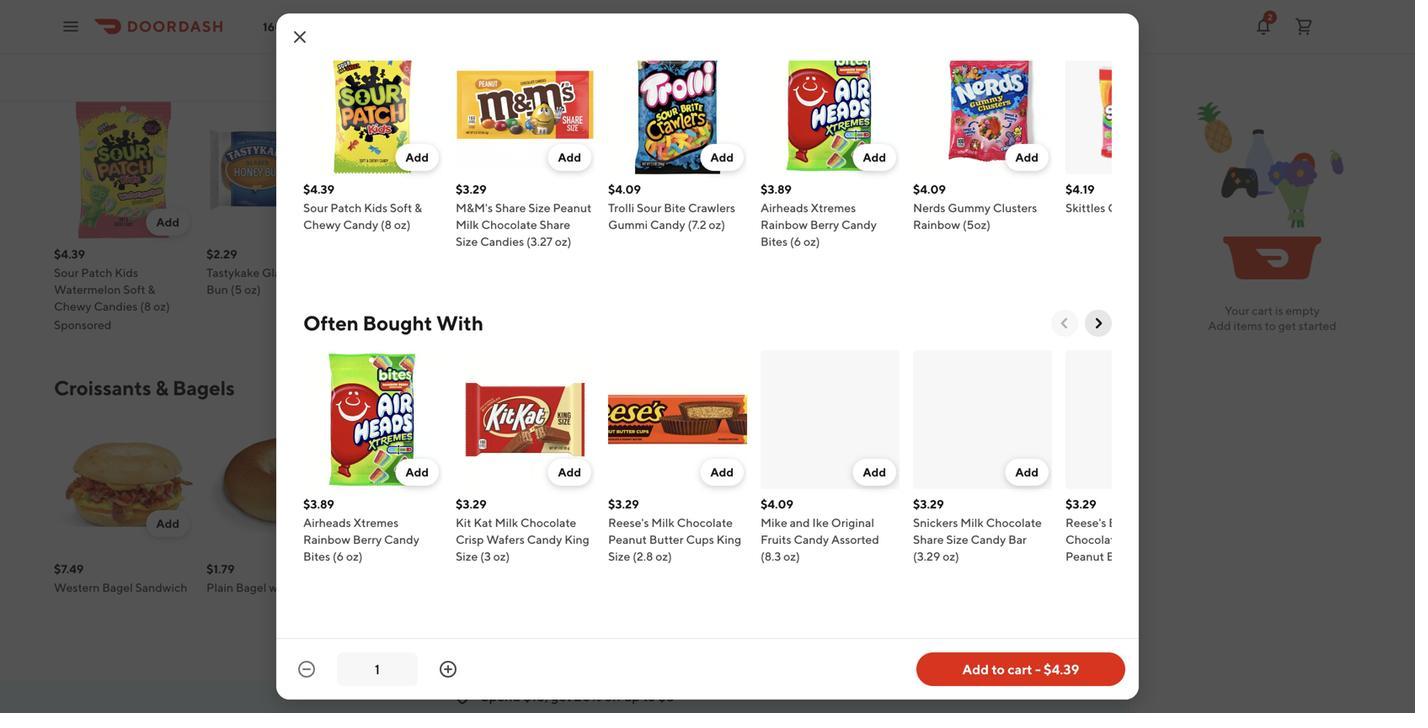 Task type: locate. For each thing, give the bounding box(es) containing it.
butter down big
[[1107, 550, 1141, 563]]

sour inside $4.09 trolli sour bite crawlers gummi candy (7.2 oz)
[[637, 201, 661, 215]]

croissants & bagels
[[54, 376, 235, 400]]

milk inside $3.29 snickers milk chocolate share size candy bar (3.29 oz)
[[960, 516, 984, 530]]

add for 'mike and ike original fruits candy assorted (8.3 oz)' image
[[863, 465, 886, 479]]

airheads up spread
[[303, 516, 351, 530]]

2 vertical spatial $4.39
[[1044, 662, 1079, 678]]

$4.39 up 'watermelon'
[[54, 247, 85, 261]]

often bought with
[[303, 311, 483, 335]]

reese's inside $3.29 reese's big cup milk chocolate king size peanut butter cup (2.8 oz)
[[1065, 516, 1106, 530]]

1 vertical spatial all
[[969, 696, 984, 710]]

sour inside $4.39 sour patch kids soft & chewy candy (8 oz)
[[303, 201, 328, 215]]

candies down 'watermelon'
[[94, 299, 138, 313]]

milk inside $3.29 kit kat milk chocolate crisp wafers candy king size (3 oz)
[[495, 516, 518, 530]]

$3.29 inside $3.29 m&m's share size peanut milk chocolate share size candies (3.27 oz)
[[456, 182, 487, 196]]

2 king from the left
[[716, 533, 741, 547]]

milk right big
[[1154, 516, 1177, 530]]

chewy
[[303, 218, 341, 232], [54, 299, 91, 313]]

-
[[1035, 662, 1041, 678]]

1 vertical spatial sponsored
[[54, 318, 112, 332]]

1 (2.8 from the left
[[633, 550, 653, 563]]

bagel right western
[[102, 581, 133, 595]]

chocolate right kat
[[520, 516, 576, 530]]

share up (3.27
[[539, 218, 570, 232]]

2 sponsored from the top
[[54, 318, 112, 332]]

$3.29 for $3.29 reese's milk chocolate peanut butter cups king size (2.8 oz)
[[608, 497, 639, 511]]

0 horizontal spatial airheads xtremes rainbow berry candy bites (6 oz) image
[[303, 350, 442, 489]]

0 horizontal spatial (8
[[140, 299, 151, 313]]

cart left is
[[1252, 304, 1273, 318]]

soft right 'watermelon'
[[123, 283, 145, 296]]

plain bagel with spread image
[[206, 415, 345, 554]]

king inside $3.29 reese's milk chocolate peanut butter cups king size (2.8 oz)
[[716, 533, 741, 547]]

$4.39 right -
[[1044, 662, 1079, 678]]

watermelon
[[54, 283, 121, 296]]

western bagel sandwich image
[[54, 415, 193, 554]]

share up (3.29
[[913, 533, 944, 547]]

$3.29 reese's big cup milk chocolate king size peanut butter cup (2.8 oz)
[[1065, 497, 1189, 580]]

1 horizontal spatial berry
[[810, 218, 839, 232]]

2 reese's from the left
[[1065, 516, 1106, 530]]

0 horizontal spatial butter
[[649, 533, 684, 547]]

tastykake up (5
[[206, 266, 260, 280]]

tastykake vanilla creme filled sugar wafers (2.75 oz) image
[[359, 100, 498, 239]]

0 horizontal spatial sour
[[54, 266, 79, 280]]

candy inside $3.29 snickers milk chocolate share size candy bar (3.29 oz)
[[971, 533, 1006, 547]]

spend
[[481, 689, 521, 705]]

$4.39 inside $4.39 sour patch kids watermelon soft & chewy candies (8 oz) sponsored
[[54, 247, 85, 261]]

1 vertical spatial peanut
[[608, 533, 647, 547]]

1 horizontal spatial $3.89 airheads xtremes rainbow berry candy bites (6 oz)
[[761, 182, 877, 248]]

to down is
[[1265, 319, 1276, 333]]

1 vertical spatial butter
[[1107, 550, 1141, 563]]

1 horizontal spatial king
[[716, 533, 741, 547]]

patch
[[330, 201, 362, 215], [81, 266, 112, 280]]

1 vertical spatial $4.39
[[54, 247, 85, 261]]

peanut inside $3.29 reese's milk chocolate peanut butter cups king size (2.8 oz)
[[608, 533, 647, 547]]

chocolate up "cups"
[[677, 516, 733, 530]]

chocolate up bar
[[986, 516, 1042, 530]]

(8
[[1162, 201, 1173, 215], [381, 218, 392, 232], [140, 299, 151, 313]]

(8 inside $4.39 sour patch kids watermelon soft & chewy candies (8 oz) sponsored
[[140, 299, 151, 313]]

bites left $5.69
[[761, 235, 788, 248]]

milk up $0.79
[[651, 516, 675, 530]]

candy inside $3.29 kit kat milk chocolate crisp wafers candy king size (3 oz)
[[527, 533, 562, 547]]

rainbow
[[761, 218, 808, 232], [913, 218, 960, 232], [303, 533, 350, 547]]

patch inside $4.39 sour patch kids watermelon soft & chewy candies (8 oz) sponsored
[[81, 266, 112, 280]]

bagel inside $7.49 western bagel sandwich
[[102, 581, 133, 595]]

1 horizontal spatial (6
[[790, 235, 801, 248]]

add for the m&m's share size peanut milk chocolate share size candies (3.27 oz) image
[[558, 150, 581, 164]]

candy down ike
[[794, 533, 829, 547]]

reese's inside $3.29 reese's milk chocolate peanut butter cups king size (2.8 oz)
[[608, 516, 649, 530]]

& left bagels
[[155, 376, 168, 400]]

(8 up croissants & bagels
[[140, 299, 151, 313]]

1 vertical spatial &
[[148, 283, 155, 296]]

airheads right the crawlers on the top of page
[[761, 201, 808, 215]]

1 horizontal spatial wafers
[[486, 533, 525, 547]]

1 horizontal spatial to
[[992, 662, 1005, 678]]

$3.29 for $3.29 kit kat milk chocolate crisp wafers candy king size (3 oz)
[[456, 497, 487, 511]]

bites up spread
[[303, 550, 330, 563]]

share right m&m's
[[495, 201, 526, 215]]

often
[[303, 311, 359, 335]]

0 vertical spatial xtremes
[[811, 201, 856, 215]]

add for nerds gummy clusters rainbow (5oz) image at the right
[[1015, 150, 1039, 164]]

1 king from the left
[[565, 533, 589, 547]]

0 horizontal spatial to
[[643, 689, 655, 705]]

sour for $4.39 sour patch kids watermelon soft & chewy candies (8 oz) sponsored
[[54, 266, 79, 280]]

kids for soft
[[364, 201, 387, 215]]

2 horizontal spatial (8
[[1162, 201, 1173, 215]]

sweet cheese croissant image
[[359, 415, 498, 554]]

to inside the your cart is empty add items to get started
[[1265, 319, 1276, 333]]

0 vertical spatial wafers
[[425, 283, 463, 296]]

0 vertical spatial get
[[1278, 319, 1296, 333]]

1 horizontal spatial cart
[[1252, 304, 1273, 318]]

kids inside $4.39 sour patch kids watermelon soft & chewy candies (8 oz) sponsored
[[115, 266, 138, 280]]

bagels
[[172, 376, 235, 400]]

(8 up filled
[[381, 218, 392, 232]]

$4.39 inside $4.39 sour patch kids soft & chewy candy (8 oz)
[[303, 182, 334, 196]]

chewy down 'watermelon'
[[54, 299, 91, 313]]

1 reese's from the left
[[608, 516, 649, 530]]

1 horizontal spatial get
[[1278, 319, 1296, 333]]

2 see from the top
[[946, 696, 966, 710]]

candies
[[480, 235, 524, 248], [94, 299, 138, 313]]

milk right kat
[[495, 516, 518, 530]]

oz) inside $4.19 skittles gummies (8 oz)
[[1175, 201, 1191, 215]]

$4.09
[[608, 182, 641, 196], [913, 182, 946, 196], [511, 247, 544, 261], [761, 497, 793, 511]]

$3.29 for $3.29 reese's big cup milk chocolate king size peanut butter cup (2.8 oz)
[[1065, 497, 1096, 511]]

candy down bite
[[650, 218, 685, 232]]

2 horizontal spatial share
[[913, 533, 944, 547]]

0 vertical spatial next button of carousel image
[[1053, 65, 1070, 82]]

& inside $4.39 sour patch kids soft & chewy candy (8 oz)
[[414, 201, 422, 215]]

$4.39
[[303, 182, 334, 196], [54, 247, 85, 261], [1044, 662, 1079, 678]]

$3.29 inside $3.29 reese's milk chocolate peanut butter cups king size (2.8 oz)
[[608, 497, 639, 511]]

started
[[1299, 319, 1337, 333]]

clusters
[[993, 201, 1037, 215]]

sugar
[[391, 283, 422, 296]]

candy right "crisp"
[[527, 533, 562, 547]]

cart inside button
[[1008, 662, 1032, 678]]

(2.8
[[633, 550, 653, 563], [1169, 550, 1189, 563]]

2 vertical spatial to
[[643, 689, 655, 705]]

crawlers
[[688, 201, 735, 215]]

sour up 'watermelon'
[[54, 266, 79, 280]]

previous button of carousel image
[[1019, 695, 1036, 712]]

0 horizontal spatial xtremes
[[353, 516, 399, 530]]

king
[[565, 533, 589, 547], [716, 533, 741, 547], [1124, 533, 1149, 547]]

1 vertical spatial cart
[[1008, 662, 1032, 678]]

chocolate up (3.27
[[481, 218, 537, 232]]

bagel for sandwich
[[102, 581, 133, 595]]

berry up $3.49
[[353, 533, 382, 547]]

airheads xtremes rainbow berry candy bites (6 oz) image
[[761, 35, 900, 174], [969, 100, 1108, 239], [303, 350, 442, 489]]

1 horizontal spatial kids
[[364, 201, 387, 215]]

close image
[[290, 27, 310, 47]]

$4.09 inside $4.09 trolli sour bite crawlers gummi candy (7.2 oz)
[[608, 182, 641, 196]]

sour inside $4.39 sour patch kids watermelon soft & chewy candies (8 oz) sponsored
[[54, 266, 79, 280]]

cart
[[1252, 304, 1273, 318], [1008, 662, 1032, 678]]

0 vertical spatial see all link
[[936, 60, 994, 87]]

1 see all link from the top
[[936, 60, 994, 87]]

$3.29 inside $3.29 snickers milk chocolate share size candy bar (3.29 oz)
[[913, 497, 944, 511]]

chocolate
[[481, 218, 537, 232], [520, 516, 576, 530], [677, 516, 733, 530], [986, 516, 1042, 530], [1065, 533, 1121, 547]]

croissants
[[54, 376, 151, 400]]

butter
[[649, 533, 684, 547], [1107, 550, 1141, 563]]

wafers inside $3.29 kit kat milk chocolate crisp wafers candy king size (3 oz)
[[486, 533, 525, 547]]

add button
[[395, 144, 439, 171], [395, 144, 439, 171], [548, 144, 591, 171], [548, 144, 591, 171], [700, 144, 744, 171], [700, 144, 744, 171], [853, 144, 896, 171], [853, 144, 896, 171], [1005, 144, 1049, 171], [1005, 144, 1049, 171], [908, 195, 952, 222], [908, 195, 952, 222], [146, 209, 190, 236], [146, 209, 190, 236], [299, 209, 342, 236], [299, 209, 342, 236], [451, 209, 494, 236], [451, 209, 494, 236], [603, 209, 647, 236], [603, 209, 647, 236], [756, 209, 799, 236], [756, 209, 799, 236], [1061, 209, 1104, 236], [1061, 209, 1104, 236], [395, 459, 439, 486], [395, 459, 439, 486], [548, 459, 591, 486], [548, 459, 591, 486], [700, 459, 744, 486], [700, 459, 744, 486], [853, 459, 896, 486], [853, 459, 896, 486], [1005, 459, 1049, 486], [1005, 459, 1049, 486], [146, 510, 190, 537], [146, 510, 190, 537], [299, 510, 342, 537], [299, 510, 342, 537], [603, 510, 647, 537], [603, 510, 647, 537], [756, 510, 799, 537], [756, 510, 799, 537], [908, 510, 952, 537], [908, 510, 952, 537], [1061, 510, 1104, 537], [1061, 510, 1104, 537], [451, 524, 494, 551], [451, 524, 494, 551]]

soft inside $4.39 sour patch kids watermelon soft & chewy candies (8 oz) sponsored
[[123, 283, 145, 296]]

1 vertical spatial candies
[[94, 299, 138, 313]]

king inside $3.29 reese's big cup milk chocolate king size peanut butter cup (2.8 oz)
[[1124, 533, 1149, 547]]

1 horizontal spatial airheads
[[761, 201, 808, 215]]

1 horizontal spatial butter
[[1107, 550, 1141, 563]]

0 vertical spatial butter
[[649, 533, 684, 547]]

wafers down vanilla
[[425, 283, 463, 296]]

sour for $4.39 sour patch kids soft & chewy candy (8 oz)
[[303, 201, 328, 215]]

candy inside $4.39 sour patch kids soft & chewy candy (8 oz)
[[343, 218, 378, 232]]

filled
[[359, 283, 389, 296]]

get down is
[[1278, 319, 1296, 333]]

$4.39 for $4.39 sour patch kids watermelon soft & chewy candies (8 oz) sponsored
[[54, 247, 85, 261]]

0 vertical spatial cart
[[1252, 304, 1273, 318]]

wafers inside tastykake vanilla creme filled sugar wafers (2.75 oz)
[[425, 283, 463, 296]]

oz) inside tastykake vanilla creme filled sugar wafers (2.75 oz)
[[359, 299, 375, 313]]

$4.39 for $4.39 sour patch kids soft & chewy candy (8 oz)
[[303, 182, 334, 196]]

2 bagel from the left
[[236, 581, 267, 595]]

airheads for airheads xtremes rainbow berry candy bites (6 oz) image to the middle
[[761, 201, 808, 215]]

spread
[[295, 581, 333, 595]]

oz)
[[1175, 201, 1191, 215], [394, 218, 411, 232], [709, 218, 725, 232], [555, 235, 571, 248], [804, 235, 820, 248], [244, 283, 261, 296], [153, 299, 170, 313], [359, 299, 375, 313], [346, 550, 363, 563], [493, 550, 510, 563], [655, 550, 672, 563], [783, 550, 800, 563], [943, 550, 959, 563], [1065, 566, 1082, 580]]

0 horizontal spatial tastykake
[[206, 266, 260, 280]]

20%
[[574, 689, 602, 705]]

xtremes up $5.69
[[811, 201, 856, 215]]

candy
[[343, 218, 378, 232], [650, 218, 685, 232], [841, 218, 877, 232], [384, 533, 419, 547], [527, 533, 562, 547], [794, 533, 829, 547], [971, 533, 1006, 547]]

tastykake up filled
[[359, 266, 412, 280]]

wafers
[[425, 283, 463, 296], [486, 533, 525, 547]]

empty
[[1286, 304, 1320, 318]]

1 vertical spatial (6
[[333, 550, 344, 563]]

next button of carousel image
[[1053, 65, 1070, 82], [1090, 315, 1107, 332], [1053, 695, 1070, 712]]

0 vertical spatial cup
[[1129, 516, 1152, 530]]

chocolate inside $3.29 m&m's share size peanut milk chocolate share size candies (3.27 oz)
[[481, 218, 537, 232]]

cart left -
[[1008, 662, 1032, 678]]

2 see all from the top
[[946, 696, 984, 710]]

candy up filled
[[343, 218, 378, 232]]

1 see all from the top
[[946, 66, 984, 80]]

next button of carousel image
[[1053, 380, 1070, 397]]

mike and ike original fruits candy assorted (8.3 oz) image
[[761, 350, 900, 489]]

nerds
[[913, 201, 945, 215]]

0 vertical spatial sponsored
[[54, 3, 112, 17]]

2 horizontal spatial rainbow
[[913, 218, 960, 232]]

patch inside $4.39 sour patch kids soft & chewy candy (8 oz)
[[330, 201, 362, 215]]

1 vertical spatial see all link
[[936, 690, 994, 713]]

$4.09 inside the $4.09 mike and ike original fruits candy assorted (8.3 oz)
[[761, 497, 793, 511]]

0 horizontal spatial (6
[[333, 550, 344, 563]]

1 vertical spatial see all
[[946, 696, 984, 710]]

see
[[946, 66, 966, 80], [946, 696, 966, 710]]

airheads for the left airheads xtremes rainbow berry candy bites (6 oz) image
[[303, 516, 351, 530]]

soft left m&m's
[[390, 201, 412, 215]]

1 see from the top
[[946, 66, 966, 80]]

peanut inside $3.29 m&m's share size peanut milk chocolate share size candies (3.27 oz)
[[553, 201, 592, 215]]

patch up 'watermelon'
[[81, 266, 112, 280]]

bagel for with
[[236, 581, 267, 595]]

$4.09 for $4.09 mike and ike original fruits candy assorted (8.3 oz)
[[761, 497, 793, 511]]

$4.09 inside '$4.09 nerds gummy clusters rainbow (5oz)'
[[913, 182, 946, 196]]

add for caramel cookies & cream parfait image
[[918, 202, 942, 216]]

$5.69
[[816, 247, 848, 261]]

oz) inside $4.39 sour patch kids watermelon soft & chewy candies (8 oz) sponsored
[[153, 299, 170, 313]]

0 vertical spatial kids
[[364, 201, 387, 215]]

1 vertical spatial wafers
[[486, 533, 525, 547]]

$3.89 airheads xtremes rainbow berry candy bites (6 oz) for airheads xtremes rainbow berry candy bites (6 oz) image to the middle
[[761, 182, 877, 248]]

0 horizontal spatial peanut
[[553, 201, 592, 215]]

snickers
[[913, 516, 958, 530]]

1 horizontal spatial candies
[[480, 235, 524, 248]]

0 horizontal spatial berry
[[353, 533, 382, 547]]

pennsylvania
[[294, 20, 366, 33]]

$3.29 reese's milk chocolate peanut butter cups king size (2.8 oz)
[[608, 497, 741, 563]]

$3.29 inside $3.29 kit kat milk chocolate crisp wafers candy king size (3 oz)
[[456, 497, 487, 511]]

1 horizontal spatial share
[[539, 218, 570, 232]]

see all
[[946, 66, 984, 80], [946, 696, 984, 710]]

sour left bite
[[637, 201, 661, 215]]

notification bell image
[[1253, 16, 1274, 37]]

1 tastykake from the left
[[206, 266, 260, 280]]

berry up $5.69
[[810, 218, 839, 232]]

milk right "snickers"
[[960, 516, 984, 530]]

1 vertical spatial xtremes
[[353, 516, 399, 530]]

all for 2nd see all link from the bottom
[[969, 66, 984, 80]]

0 vertical spatial see all
[[946, 66, 984, 80]]

(8 right gummies
[[1162, 201, 1173, 215]]

sour up honey
[[303, 201, 328, 215]]

often bought with dialog
[[276, 0, 1204, 700]]

size inside $3.29 snickers milk chocolate share size candy bar (3.29 oz)
[[946, 533, 968, 547]]

0 horizontal spatial soft
[[123, 283, 145, 296]]

0 vertical spatial chewy
[[303, 218, 341, 232]]

oz) inside $3.29 kit kat milk chocolate crisp wafers candy king size (3 oz)
[[493, 550, 510, 563]]

to right 'up'
[[643, 689, 655, 705]]

add for the sour patch kids watermelon soft & chewy candies (8 oz) image
[[156, 215, 179, 229]]

wafers up (3
[[486, 533, 525, 547]]

patch up honey
[[330, 201, 362, 215]]

1 horizontal spatial patch
[[330, 201, 362, 215]]

0 horizontal spatial patch
[[81, 266, 112, 280]]

cart inside the your cart is empty add items to get started
[[1252, 304, 1273, 318]]

2 (2.8 from the left
[[1169, 550, 1189, 563]]

add for sweet cheese croissant image
[[461, 530, 484, 544]]

bite
[[664, 201, 686, 215]]

see for 2nd see all link from the bottom
[[946, 66, 966, 80]]

0 vertical spatial patch
[[330, 201, 362, 215]]

chewy up honey
[[303, 218, 341, 232]]

$3.29 inside $3.29 reese's big cup milk chocolate king size peanut butter cup (2.8 oz)
[[1065, 497, 1096, 511]]

2 all from the top
[[969, 696, 984, 710]]

(3.29
[[913, 550, 940, 563]]

1 vertical spatial $3.89
[[303, 497, 334, 511]]

kids up filled
[[364, 201, 387, 215]]

1 horizontal spatial sour
[[303, 201, 328, 215]]

&
[[414, 201, 422, 215], [148, 283, 155, 296], [155, 376, 168, 400]]

milk inside $3.29 reese's milk chocolate peanut butter cups king size (2.8 oz)
[[651, 516, 675, 530]]

see for second see all link from the top
[[946, 696, 966, 710]]

$1.79
[[206, 562, 235, 576]]

2 vertical spatial share
[[913, 533, 944, 547]]

$4.09 trolli sour bite crawlers gummi candy (7.2 oz)
[[608, 182, 735, 232]]

candies inside $4.39 sour patch kids watermelon soft & chewy candies (8 oz) sponsored
[[94, 299, 138, 313]]

(8 inside $4.39 sour patch kids soft & chewy candy (8 oz)
[[381, 218, 392, 232]]

1 horizontal spatial $4.39
[[303, 182, 334, 196]]

(6 left $5.69
[[790, 235, 801, 248]]

rainbow for airheads xtremes rainbow berry candy bites (6 oz) image to the middle
[[761, 218, 808, 232]]

to left -
[[992, 662, 1005, 678]]

bagel left with
[[236, 581, 267, 595]]

0 horizontal spatial king
[[565, 533, 589, 547]]

is
[[1275, 304, 1283, 318]]

0 horizontal spatial previous button of carousel image
[[1019, 65, 1036, 82]]

$4.39 up honey
[[303, 182, 334, 196]]

0 horizontal spatial $4.39
[[54, 247, 85, 261]]

0 vertical spatial airheads
[[761, 201, 808, 215]]

& left m&m's
[[414, 201, 422, 215]]

kids inside $4.39 sour patch kids soft & chewy candy (8 oz)
[[364, 201, 387, 215]]

0 vertical spatial bites
[[761, 235, 788, 248]]

caramel cookies & cream parfait image
[[816, 100, 955, 239]]

xtremes for the left airheads xtremes rainbow berry candy bites (6 oz) image
[[353, 516, 399, 530]]

glazed
[[262, 266, 300, 280]]

nerds gummy clusters rainbow (5oz) image
[[913, 35, 1052, 174]]

1 vertical spatial airheads
[[303, 516, 351, 530]]

1 horizontal spatial (8
[[381, 218, 392, 232]]

assorted
[[831, 533, 879, 547]]

cup
[[1129, 516, 1152, 530], [1143, 550, 1166, 563]]

1 horizontal spatial previous button of carousel image
[[1056, 315, 1073, 332]]

0 vertical spatial (6
[[790, 235, 801, 248]]

nw
[[413, 20, 435, 33]]

1 horizontal spatial (2.8
[[1169, 550, 1189, 563]]

candies left (3.27
[[480, 235, 524, 248]]

0 vertical spatial (8
[[1162, 201, 1173, 215]]

butter inside $3.29 reese's milk chocolate peanut butter cups king size (2.8 oz)
[[649, 533, 684, 547]]

previous button of carousel image
[[1019, 65, 1036, 82], [1056, 315, 1073, 332]]

bagel inside $1.79 plain bagel with spread
[[236, 581, 267, 595]]

western
[[54, 581, 100, 595]]

$2.29
[[206, 247, 237, 261]]

butter up $0.79
[[649, 533, 684, 547]]

tastykake inside $2.29 tastykake glazed honey bun (5 oz)
[[206, 266, 260, 280]]

milk inside $3.29 m&m's share size peanut milk chocolate share size candies (3.27 oz)
[[456, 218, 479, 232]]

0 vertical spatial previous button of carousel image
[[1019, 65, 1036, 82]]

0 vertical spatial $4.39
[[303, 182, 334, 196]]

2 horizontal spatial to
[[1265, 319, 1276, 333]]

share
[[495, 201, 526, 215], [539, 218, 570, 232], [913, 533, 944, 547]]

& right 'watermelon'
[[148, 283, 155, 296]]

sour patch kids watermelon soft & chewy candies (8 oz) image
[[54, 100, 193, 239]]

0 horizontal spatial (2.8
[[633, 550, 653, 563]]

see all link
[[936, 60, 994, 87], [936, 690, 994, 713]]

0 horizontal spatial bites
[[303, 550, 330, 563]]

(6 left $3.49
[[333, 550, 344, 563]]

3 king from the left
[[1124, 533, 1149, 547]]

reese's for reese's big cup milk chocolate king size peanut butter cup (2.8 oz)
[[1065, 516, 1106, 530]]

2 vertical spatial peanut
[[1065, 550, 1104, 563]]

1 horizontal spatial rainbow
[[761, 218, 808, 232]]

add to cart - $4.39 button
[[916, 653, 1125, 686]]

chocolate inside $3.29 reese's big cup milk chocolate king size peanut butter cup (2.8 oz)
[[1065, 533, 1121, 547]]

2 horizontal spatial peanut
[[1065, 550, 1104, 563]]

decrease quantity by 1 image
[[296, 660, 317, 680]]

candy left bar
[[971, 533, 1006, 547]]

0 vertical spatial &
[[414, 201, 422, 215]]

trolli sour bite crawlers gummi candy (7.2 oz) image
[[608, 35, 747, 174], [511, 100, 650, 239]]

2 horizontal spatial $4.39
[[1044, 662, 1079, 678]]

0 vertical spatial candies
[[480, 235, 524, 248]]

candy up $5.69
[[841, 218, 877, 232]]

size inside $3.29 reese's milk chocolate peanut butter cups king size (2.8 oz)
[[608, 550, 630, 563]]

1 vertical spatial (8
[[381, 218, 392, 232]]

milk down m&m's
[[456, 218, 479, 232]]

1 all from the top
[[969, 66, 984, 80]]

1 vertical spatial chewy
[[54, 299, 91, 313]]

(5
[[231, 283, 242, 296]]

chocolate inside $3.29 reese's milk chocolate peanut butter cups king size (2.8 oz)
[[677, 516, 733, 530]]

add
[[405, 150, 429, 164], [558, 150, 581, 164], [710, 150, 734, 164], [863, 150, 886, 164], [1015, 150, 1039, 164], [918, 202, 942, 216], [156, 215, 179, 229], [309, 215, 332, 229], [461, 215, 484, 229], [614, 215, 637, 229], [766, 215, 789, 229], [1071, 215, 1094, 229], [1208, 319, 1231, 333], [405, 465, 429, 479], [558, 465, 581, 479], [710, 465, 734, 479], [863, 465, 886, 479], [1015, 465, 1039, 479], [156, 517, 179, 531], [309, 517, 332, 531], [614, 517, 637, 531], [766, 517, 789, 531], [918, 517, 942, 531], [1071, 517, 1094, 531], [461, 530, 484, 544], [962, 662, 989, 678]]

snickers milk chocolate share size candy bar (3.29 oz) image
[[913, 350, 1052, 489]]

reese's
[[608, 516, 649, 530], [1065, 516, 1106, 530]]

tastykake
[[206, 266, 260, 280], [359, 266, 412, 280]]

0 horizontal spatial get
[[551, 689, 571, 705]]

$0.79
[[664, 562, 696, 576]]

1600 pennsylvania avenue nw button
[[263, 20, 449, 33]]

$15,
[[523, 689, 548, 705]]

2 tastykake from the left
[[359, 266, 412, 280]]

kids up 'watermelon'
[[115, 266, 138, 280]]

see all for second see all link from the top
[[946, 696, 984, 710]]

1 bagel from the left
[[102, 581, 133, 595]]

chocolate down big
[[1065, 533, 1121, 547]]

to inside button
[[992, 662, 1005, 678]]

1 horizontal spatial $3.89
[[761, 182, 792, 196]]

rainbow for the left airheads xtremes rainbow berry candy bites (6 oz) image
[[303, 533, 350, 547]]

items
[[1233, 319, 1262, 333]]

get right $15,
[[551, 689, 571, 705]]

1 horizontal spatial xtremes
[[811, 201, 856, 215]]

xtremes up $3.49
[[353, 516, 399, 530]]

$3.29 for $3.29 m&m's share size peanut milk chocolate share size candies (3.27 oz)
[[456, 182, 487, 196]]

0 horizontal spatial candies
[[94, 299, 138, 313]]

1 horizontal spatial bagel
[[236, 581, 267, 595]]

to for $5
[[643, 689, 655, 705]]

soft inside $4.39 sour patch kids soft & chewy candy (8 oz)
[[390, 201, 412, 215]]

$4.39 inside button
[[1044, 662, 1079, 678]]

see all for 2nd see all link from the bottom
[[946, 66, 984, 80]]

1 vertical spatial patch
[[81, 266, 112, 280]]

add for plain bagel with spread image
[[309, 517, 332, 531]]

$3.49
[[359, 562, 390, 576]]

berry for the left airheads xtremes rainbow berry candy bites (6 oz) image
[[353, 533, 382, 547]]

2 horizontal spatial sour
[[637, 201, 661, 215]]

0 horizontal spatial share
[[495, 201, 526, 215]]

1 vertical spatial berry
[[353, 533, 382, 547]]

candy inside the $4.09 mike and ike original fruits candy assorted (8.3 oz)
[[794, 533, 829, 547]]



Task type: describe. For each thing, give the bounding box(es) containing it.
(2.75
[[466, 283, 493, 296]]

m&m's
[[456, 201, 493, 215]]

trolli
[[608, 201, 634, 215]]

add for the snickers milk chocolate share size candy bar (3.29 oz) image
[[1015, 465, 1039, 479]]

(7.2
[[688, 218, 706, 232]]

veggie & cream cheese bagel image
[[969, 415, 1108, 554]]

skittles
[[1065, 201, 1105, 215]]

chewy inside $4.39 sour patch kids soft & chewy candy (8 oz)
[[303, 218, 341, 232]]

spend $15, get 20% off up to $5
[[481, 689, 675, 705]]

off
[[604, 689, 621, 705]]

with
[[269, 581, 292, 595]]

kat
[[474, 516, 493, 530]]

size inside $3.29 reese's big cup milk chocolate king size peanut butter cup (2.8 oz)
[[1151, 533, 1173, 547]]

1 vertical spatial share
[[539, 218, 570, 232]]

add for the sour patch kids soft & chewy candy (8 oz) image
[[405, 150, 429, 164]]

(8.3
[[761, 550, 781, 563]]

(2.8 inside $3.29 reese's big cup milk chocolate king size peanut butter cup (2.8 oz)
[[1169, 550, 1189, 563]]

$4.09 for $4.09 nerds gummy clusters rainbow (5oz)
[[913, 182, 946, 196]]

king inside $3.29 kit kat milk chocolate crisp wafers candy king size (3 oz)
[[565, 533, 589, 547]]

up
[[624, 689, 640, 705]]

$7.49
[[54, 562, 84, 576]]

gummy
[[948, 201, 991, 215]]

oz) inside $3.29 m&m's share size peanut milk chocolate share size candies (3.27 oz)
[[555, 235, 571, 248]]

avenue
[[369, 20, 411, 33]]

share inside $3.29 snickers milk chocolate share size candy bar (3.29 oz)
[[913, 533, 944, 547]]

add for "everything bagel with spread" "image"
[[614, 517, 637, 531]]

gummies
[[1108, 201, 1159, 215]]

chocolate inside $3.29 kit kat milk chocolate crisp wafers candy king size (3 oz)
[[520, 516, 576, 530]]

bun
[[206, 283, 228, 296]]

sponsored inside $4.39 sour patch kids watermelon soft & chewy candies (8 oz) sponsored
[[54, 318, 112, 332]]

cups
[[686, 533, 714, 547]]

$3.29 kit kat milk chocolate crisp wafers candy king size (3 oz)
[[456, 497, 589, 563]]

bought
[[363, 311, 432, 335]]

0 horizontal spatial $3.89
[[303, 497, 334, 511]]

m&m's share size peanut milk chocolate share size candies (3.27 oz) image
[[456, 35, 595, 174]]

$4.19 skittles gummies (8 oz)
[[1065, 182, 1191, 215]]

1 vertical spatial cup
[[1143, 550, 1166, 563]]

Search Wawa search field
[[816, 68, 1058, 87]]

tastykake vanilla creme filled sugar wafers (2.75 oz)
[[359, 266, 493, 313]]

xtremes for airheads xtremes rainbow berry candy bites (6 oz) image to the middle
[[811, 201, 856, 215]]

big
[[1109, 516, 1127, 530]]

ike
[[812, 516, 829, 530]]

tastykake glazed honey bun (5 oz) image
[[206, 100, 345, 239]]

$4.09 mike and ike original fruits candy assorted (8.3 oz)
[[761, 497, 879, 563]]

chewy inside $4.39 sour patch kids watermelon soft & chewy candies (8 oz) sponsored
[[54, 299, 91, 313]]

patch for chewy
[[81, 266, 112, 280]]

$5
[[658, 689, 675, 705]]

(8 inside $4.19 skittles gummies (8 oz)
[[1162, 201, 1173, 215]]

0 items, open order cart image
[[1294, 16, 1314, 37]]

to for get
[[1265, 319, 1276, 333]]

with
[[436, 311, 483, 335]]

milk inside $3.29 reese's big cup milk chocolate king size peanut butter cup (2.8 oz)
[[1154, 516, 1177, 530]]

add inside add to cart - $4.39 button
[[962, 662, 989, 678]]

add inside the your cart is empty add items to get started
[[1208, 319, 1231, 333]]

add for tastykake glazed honey bun (5 oz) image
[[309, 215, 332, 229]]

add for biscuit 'image'
[[766, 517, 789, 531]]

oz) inside $2.29 tastykake glazed honey bun (5 oz)
[[244, 283, 261, 296]]

0 vertical spatial $3.89
[[761, 182, 792, 196]]

add for the welch's gluten free mixed fruit snacks gummies (5 oz) image
[[766, 215, 789, 229]]

1 text field
[[347, 660, 408, 679]]

berry for airheads xtremes rainbow berry candy bites (6 oz) image to the middle
[[810, 218, 839, 232]]

gummi
[[608, 218, 648, 232]]

peanut for reese's milk chocolate peanut butter cups king size (2.8 oz)
[[608, 533, 647, 547]]

kit
[[456, 516, 471, 530]]

turkey breakfast club bagel sandwich image
[[816, 415, 955, 554]]

candies inside $3.29 m&m's share size peanut milk chocolate share size candies (3.27 oz)
[[480, 235, 524, 248]]

chocolate inside $3.29 snickers milk chocolate share size candy bar (3.29 oz)
[[986, 516, 1042, 530]]

peanut inside $3.29 reese's big cup milk chocolate king size peanut butter cup (2.8 oz)
[[1065, 550, 1104, 563]]

2 vertical spatial &
[[155, 376, 168, 400]]

(3.27
[[526, 235, 552, 248]]

previous button of carousel image for reese's milk chocolate peanut butter cups king size (2.8 oz)
[[1056, 315, 1073, 332]]

reese's milk chocolate peanut butter cups king size (2.8 oz) image
[[608, 350, 747, 489]]

bar
[[1008, 533, 1027, 547]]

tastykake inside tastykake vanilla creme filled sugar wafers (2.75 oz)
[[359, 266, 412, 280]]

honey
[[303, 266, 338, 280]]

butter inside $3.29 reese's big cup milk chocolate king size peanut butter cup (2.8 oz)
[[1107, 550, 1141, 563]]

your
[[1225, 304, 1249, 318]]

(5oz)
[[963, 218, 991, 232]]

add for tastykake vanilla creme filled sugar wafers (2.75 oz) image
[[461, 215, 484, 229]]

croissants & bagels link
[[54, 375, 235, 402]]

vanilla
[[414, 266, 450, 280]]

1 horizontal spatial bites
[[761, 235, 788, 248]]

add for 'kit kat milk chocolate crisp wafers candy king size (3 oz)' 'image'
[[558, 465, 581, 479]]

open menu image
[[61, 16, 81, 37]]

$4.39 sour patch kids watermelon soft & chewy candies (8 oz) sponsored
[[54, 247, 170, 332]]

& inside $4.39 sour patch kids watermelon soft & chewy candies (8 oz) sponsored
[[148, 283, 155, 296]]

add for reese's milk chocolate peanut butter cups king size (2.8 oz) image
[[710, 465, 734, 479]]

1600 pennsylvania avenue nw
[[263, 20, 435, 33]]

your cart is empty add items to get started
[[1208, 304, 1337, 333]]

2
[[1268, 12, 1273, 22]]

$3.29 snickers milk chocolate share size candy bar (3.29 oz)
[[913, 497, 1042, 563]]

add to cart - $4.39
[[962, 662, 1079, 678]]

1600
[[263, 20, 292, 33]]

1 vertical spatial bites
[[303, 550, 330, 563]]

candy inside $4.09 trolli sour bite crawlers gummi candy (7.2 oz)
[[650, 218, 685, 232]]

welch's gluten free mixed fruit snacks gummies (5 oz) image
[[664, 100, 803, 239]]

oz) inside $3.29 reese's milk chocolate peanut butter cups king size (2.8 oz)
[[655, 550, 672, 563]]

oz) inside $3.29 snickers milk chocolate share size candy bar (3.29 oz)
[[943, 550, 959, 563]]

all for second see all link from the top
[[969, 696, 984, 710]]

biscuit image
[[664, 415, 803, 554]]

peanut for m&m's share size peanut milk chocolate share size candies (3.27 oz)
[[553, 201, 592, 215]]

kit kat milk chocolate crisp wafers candy king size (3 oz) image
[[456, 350, 595, 489]]

crisp
[[456, 533, 484, 547]]

size inside $3.29 kit kat milk chocolate crisp wafers candy king size (3 oz)
[[456, 550, 478, 563]]

$2.29 tastykake glazed honey bun (5 oz)
[[206, 247, 338, 296]]

sour patch kids soft & chewy candy (8 oz) image
[[303, 35, 442, 174]]

creme
[[453, 266, 489, 280]]

mike
[[761, 516, 787, 530]]

2 vertical spatial next button of carousel image
[[1053, 695, 1070, 712]]

plain
[[206, 581, 233, 595]]

candy up $3.49
[[384, 533, 419, 547]]

reese's for reese's milk chocolate peanut butter cups king size (2.8 oz)
[[608, 516, 649, 530]]

1 horizontal spatial airheads xtremes rainbow berry candy bites (6 oz) image
[[761, 35, 900, 174]]

$3.29 for $3.29 snickers milk chocolate share size candy bar (3.29 oz)
[[913, 497, 944, 511]]

next button of carousel image for tastykake vanilla creme filled sugar wafers (2.75 oz)
[[1053, 65, 1070, 82]]

$1.79 plain bagel with spread
[[206, 562, 333, 595]]

and
[[790, 516, 810, 530]]

patch for candy
[[330, 201, 362, 215]]

0 vertical spatial share
[[495, 201, 526, 215]]

next button of carousel image for reese's milk chocolate peanut butter cups king size (2.8 oz)
[[1090, 315, 1107, 332]]

2 see all link from the top
[[936, 690, 994, 713]]

(3
[[480, 550, 491, 563]]

everything bagel with spread image
[[511, 415, 650, 554]]

original
[[831, 516, 874, 530]]

$4.09 nerds gummy clusters rainbow (5oz)
[[913, 182, 1037, 232]]

oz) inside $4.39 sour patch kids soft & chewy candy (8 oz)
[[394, 218, 411, 232]]

(2.8 inside $3.29 reese's milk chocolate peanut butter cups king size (2.8 oz)
[[633, 550, 653, 563]]

add for western bagel sandwich image
[[156, 517, 179, 531]]

1 sponsored from the top
[[54, 3, 112, 17]]

add for veggie & cream cheese bagel image
[[1071, 517, 1094, 531]]

$4.09 for $4.09 trolli sour bite crawlers gummi candy (7.2 oz)
[[608, 182, 641, 196]]

2 horizontal spatial airheads xtremes rainbow berry candy bites (6 oz) image
[[969, 100, 1108, 239]]

get inside the your cart is empty add items to get started
[[1278, 319, 1296, 333]]

kids for watermelon
[[115, 266, 138, 280]]

sandwich
[[135, 581, 187, 595]]

add for turkey breakfast club bagel sandwich image
[[918, 517, 942, 531]]

$3.89 airheads xtremes rainbow berry candy bites (6 oz) for the left airheads xtremes rainbow berry candy bites (6 oz) image
[[303, 497, 419, 563]]

oz) inside $4.09 trolli sour bite crawlers gummi candy (7.2 oz)
[[709, 218, 725, 232]]

$4.39 sour patch kids soft & chewy candy (8 oz)
[[303, 182, 422, 232]]

increase quantity by 1 image
[[438, 660, 458, 680]]

oz) inside $3.29 reese's big cup milk chocolate king size peanut butter cup (2.8 oz)
[[1065, 566, 1082, 580]]

oz) inside the $4.09 mike and ike original fruits candy assorted (8.3 oz)
[[783, 550, 800, 563]]

$3.29 m&m's share size peanut milk chocolate share size candies (3.27 oz)
[[456, 182, 592, 248]]

fruits
[[761, 533, 791, 547]]

rainbow inside '$4.09 nerds gummy clusters rainbow (5oz)'
[[913, 218, 960, 232]]

$4.19
[[1065, 182, 1095, 196]]

$7.49 western bagel sandwich
[[54, 562, 187, 595]]

$4.09 for $4.09
[[511, 247, 544, 261]]

previous button of carousel image for tastykake vanilla creme filled sugar wafers (2.75 oz)
[[1019, 65, 1036, 82]]



Task type: vqa. For each thing, say whether or not it's contained in the screenshot.
2nd am from right
no



